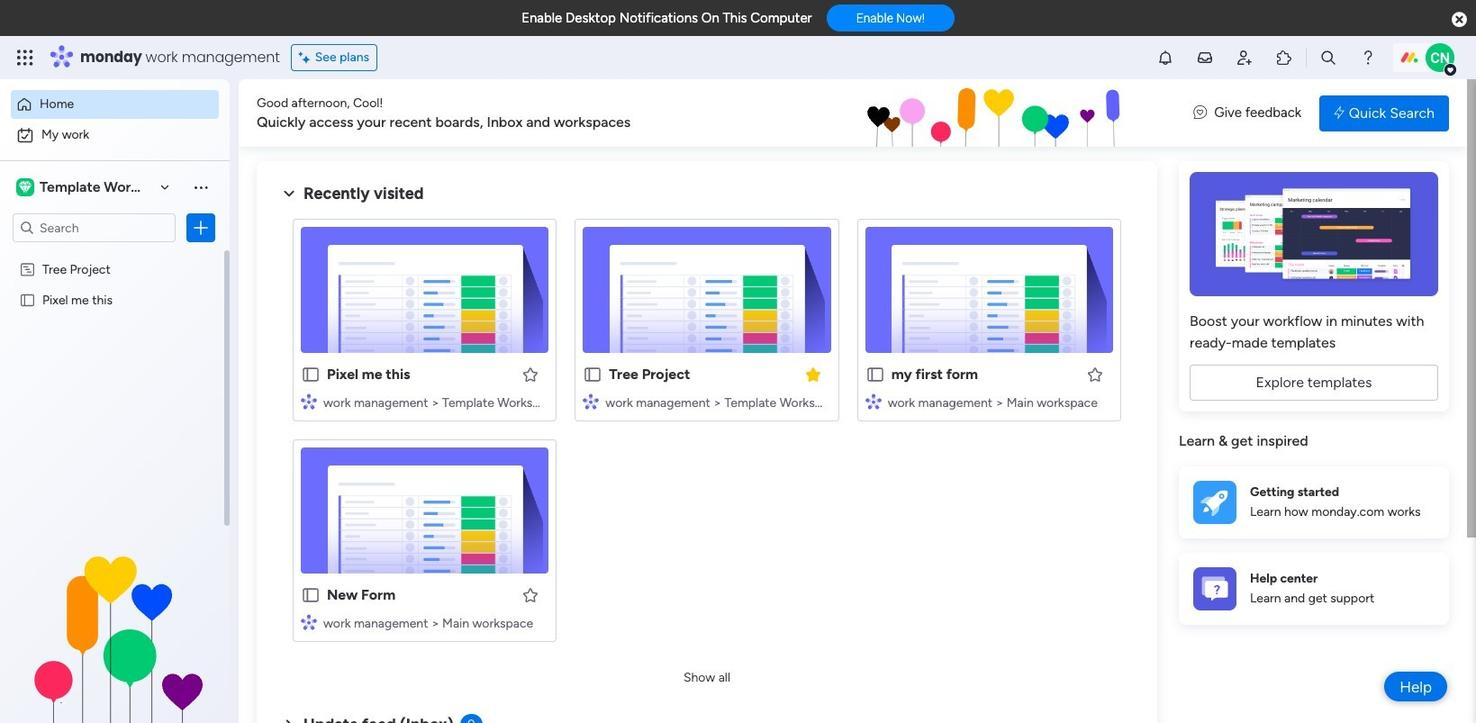 Task type: locate. For each thing, give the bounding box(es) containing it.
notifications image
[[1157, 49, 1175, 67]]

remove from favorites image
[[804, 365, 822, 383]]

0 vertical spatial option
[[11, 90, 219, 119]]

2 vertical spatial option
[[0, 253, 230, 256]]

v2 bolt switch image
[[1335, 103, 1345, 123]]

1 vertical spatial lottie animation element
[[0, 542, 230, 724]]

0 horizontal spatial add to favorites image
[[522, 365, 540, 383]]

v2 user feedback image
[[1194, 103, 1208, 123]]

lottie animation image
[[670, 79, 1176, 148], [0, 542, 230, 724]]

invite members image
[[1236, 49, 1254, 67]]

public board image
[[19, 291, 36, 308], [301, 365, 321, 385], [583, 365, 603, 385], [866, 365, 886, 385]]

1 horizontal spatial add to favorites image
[[1087, 365, 1105, 383]]

update feed image
[[1197, 49, 1215, 67]]

add to favorites image
[[522, 365, 540, 383], [1087, 365, 1105, 383]]

option
[[11, 90, 219, 119], [11, 121, 219, 150], [0, 253, 230, 256]]

add to favorites image
[[522, 586, 540, 604]]

list box
[[0, 250, 230, 558]]

1 horizontal spatial lottie animation image
[[670, 79, 1176, 148]]

0 horizontal spatial lottie animation image
[[0, 542, 230, 724]]

monday marketplace image
[[1276, 49, 1294, 67]]

0 element
[[460, 715, 483, 724]]

public board image for remove from favorites image
[[583, 365, 603, 385]]

1 horizontal spatial lottie animation element
[[670, 79, 1176, 148]]

cool name image
[[1427, 43, 1455, 72]]

lottie animation element
[[670, 79, 1176, 148], [0, 542, 230, 724]]

options image
[[192, 219, 210, 237]]

Search in workspace field
[[38, 218, 150, 238]]



Task type: describe. For each thing, give the bounding box(es) containing it.
templates image image
[[1196, 172, 1434, 296]]

public board image for second add to favorites icon from right
[[301, 365, 321, 385]]

getting started element
[[1180, 466, 1450, 538]]

quick search results list box
[[278, 205, 1136, 664]]

open update feed (inbox) image
[[278, 715, 300, 724]]

2 add to favorites image from the left
[[1087, 365, 1105, 383]]

dapulse close image
[[1453, 11, 1468, 29]]

0 horizontal spatial lottie animation element
[[0, 542, 230, 724]]

close recently visited image
[[278, 183, 300, 205]]

public board image for second add to favorites icon
[[866, 365, 886, 385]]

0 vertical spatial lottie animation image
[[670, 79, 1176, 148]]

1 vertical spatial lottie animation image
[[0, 542, 230, 724]]

menu image
[[192, 178, 210, 196]]

search everything image
[[1320, 49, 1338, 67]]

public board image
[[301, 586, 321, 606]]

help center element
[[1180, 553, 1450, 625]]

help image
[[1360, 49, 1378, 67]]

1 vertical spatial option
[[11, 121, 219, 150]]

0 vertical spatial lottie animation element
[[670, 79, 1176, 148]]

see plans image
[[299, 48, 315, 68]]

1 add to favorites image from the left
[[522, 365, 540, 383]]

select product image
[[16, 49, 34, 67]]

workspace selection element
[[13, 156, 155, 219]]



Task type: vqa. For each thing, say whether or not it's contained in the screenshot.
No teams image
no



